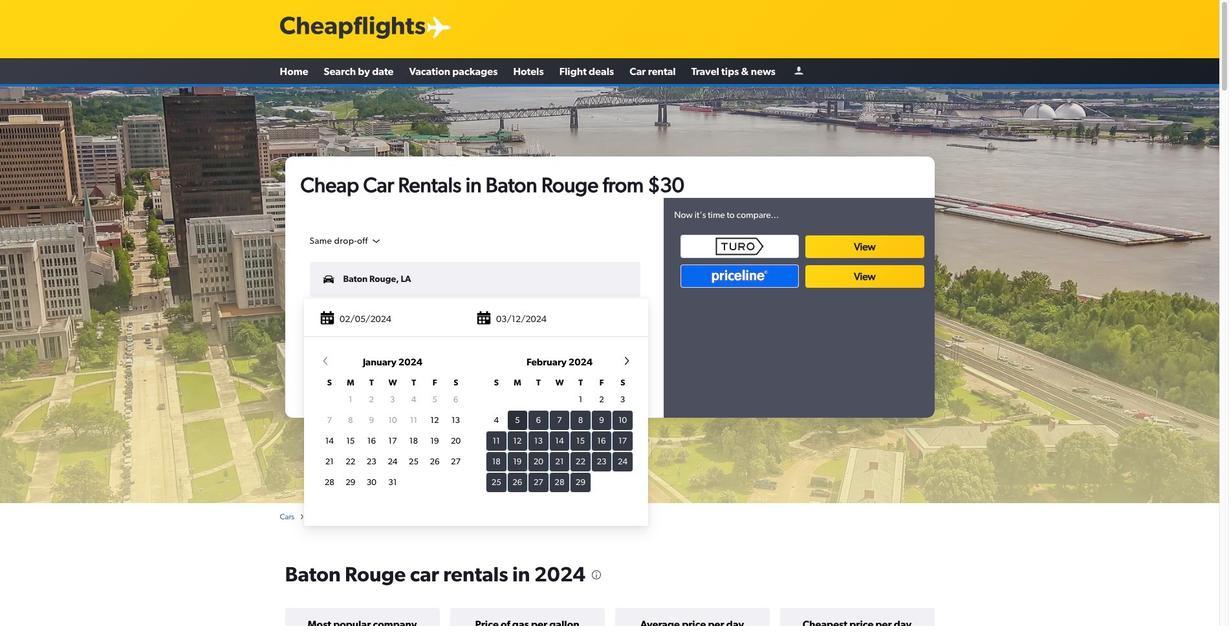 Task type: locate. For each thing, give the bounding box(es) containing it.
baton rouge image
[[0, 87, 1220, 503]]

None text field
[[310, 305, 641, 340]]

turo image
[[681, 235, 800, 258]]

Car drop-off location Same drop-off field
[[310, 236, 382, 247]]

None text field
[[310, 262, 641, 297], [309, 301, 643, 339], [310, 262, 641, 297], [309, 301, 643, 339]]



Task type: vqa. For each thing, say whether or not it's contained in the screenshot.
Hotwire IMAGE
no



Task type: describe. For each thing, give the bounding box(es) containing it.
autoeurope image
[[825, 267, 889, 278]]

end date calendar input use left and right arrow keys to change day. use up and down arrow keys to change week. tab
[[309, 355, 643, 519]]

expedia image
[[710, 265, 775, 280]]

priceline image
[[681, 265, 800, 288]]



